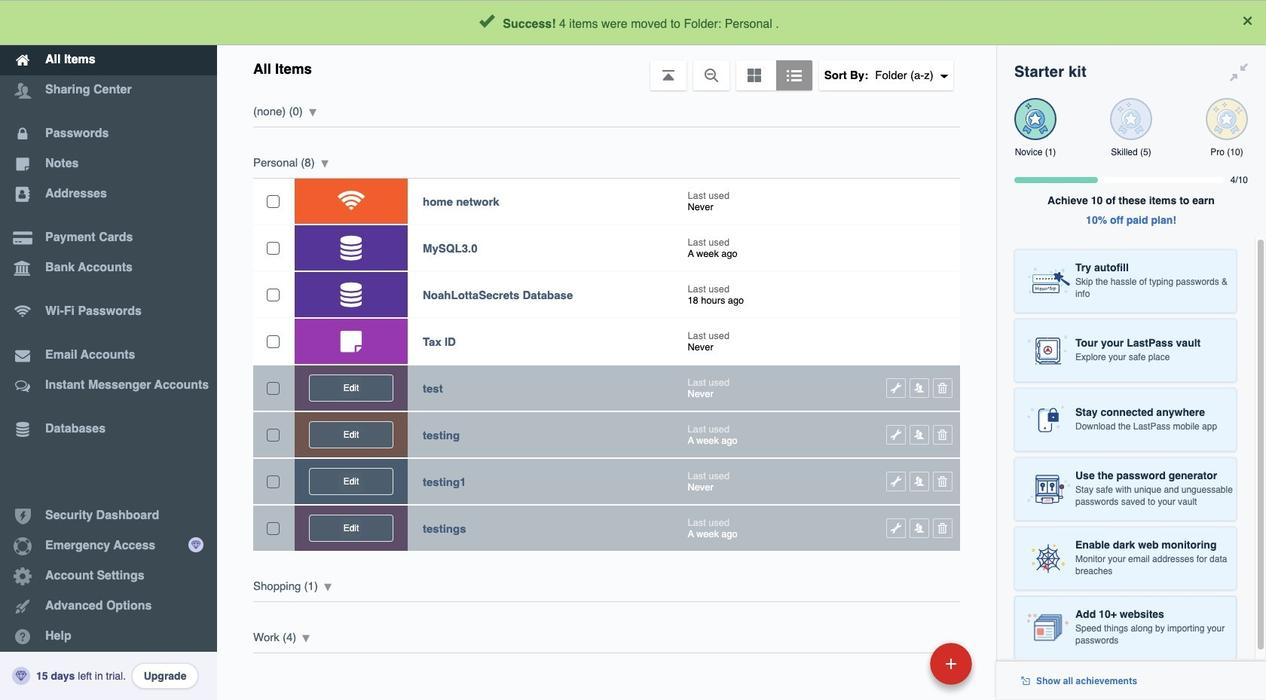 Task type: locate. For each thing, give the bounding box(es) containing it.
new item element
[[827, 642, 978, 685]]

Search search field
[[357, 6, 959, 39]]

vault options navigation
[[217, 45, 996, 90]]

main navigation navigation
[[0, 0, 217, 700]]

clear search image
[[357, 6, 387, 39]]

alert
[[0, 0, 1266, 45]]



Task type: vqa. For each thing, say whether or not it's contained in the screenshot.
alert
yes



Task type: describe. For each thing, give the bounding box(es) containing it.
search my vault text field
[[357, 6, 959, 39]]

new item navigation
[[827, 638, 981, 700]]



